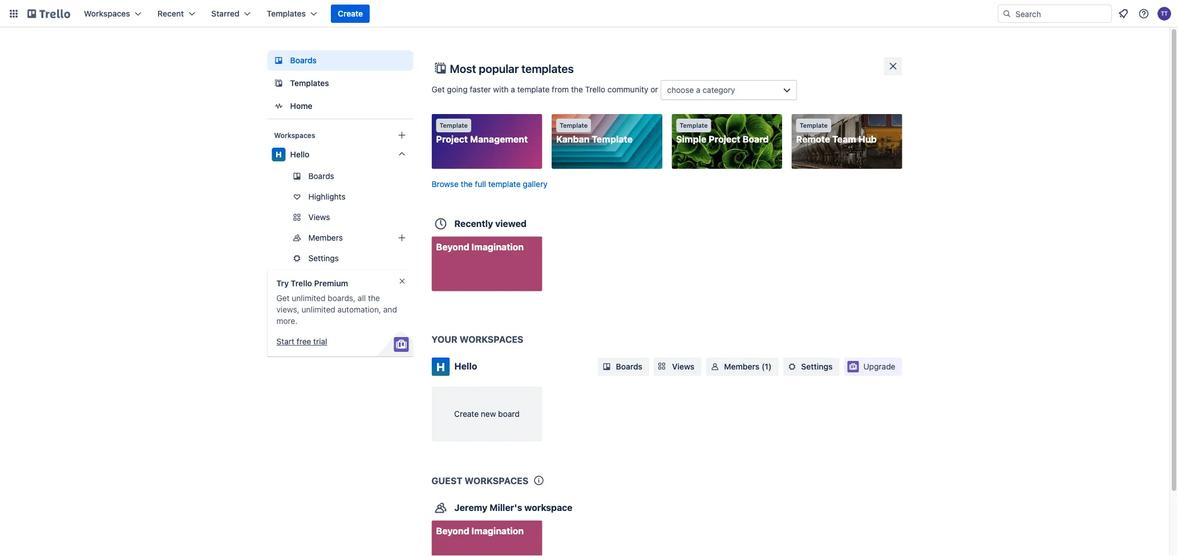 Task type: locate. For each thing, give the bounding box(es) containing it.
0 vertical spatial members
[[308, 233, 343, 243]]

home image
[[272, 99, 286, 113]]

1 vertical spatial members
[[724, 362, 760, 372]]

1 vertical spatial boards link
[[267, 167, 413, 185]]

template up remote
[[800, 122, 828, 129]]

hello down the home
[[290, 150, 310, 159]]

2 vertical spatial the
[[368, 294, 380, 303]]

1 horizontal spatial get
[[432, 85, 445, 94]]

start free trial
[[276, 337, 327, 346]]

1 beyond imagination from the top
[[436, 241, 524, 252]]

0 horizontal spatial settings
[[308, 254, 339, 263]]

templates
[[522, 62, 574, 75]]

home link
[[267, 96, 413, 116]]

the
[[571, 85, 583, 94], [461, 179, 473, 189], [368, 294, 380, 303]]

template
[[517, 85, 550, 94], [488, 179, 521, 189]]

0 vertical spatial get
[[432, 85, 445, 94]]

0 vertical spatial workspaces
[[460, 334, 524, 345]]

a right choose
[[696, 85, 701, 95]]

0 vertical spatial views link
[[267, 208, 413, 227]]

category
[[703, 85, 735, 95]]

template down templates
[[517, 85, 550, 94]]

1 vertical spatial beyond
[[436, 526, 469, 536]]

beyond imagination down recently
[[436, 241, 524, 252]]

project
[[436, 134, 468, 145], [709, 134, 741, 145]]

management
[[470, 134, 528, 145]]

beyond imagination
[[436, 241, 524, 252], [436, 526, 524, 536]]

primary element
[[0, 0, 1178, 27]]

0 horizontal spatial project
[[436, 134, 468, 145]]

get left going
[[432, 85, 445, 94]]

0 horizontal spatial settings link
[[267, 249, 413, 268]]

settings right (1)
[[801, 362, 833, 372]]

beyond down recently
[[436, 241, 469, 252]]

1 vertical spatial hello
[[455, 361, 477, 372]]

1 horizontal spatial project
[[709, 134, 741, 145]]

jeremy
[[455, 502, 488, 513]]

trello left community
[[585, 85, 606, 94]]

workspaces button
[[77, 5, 148, 23]]

workspaces up miller's
[[465, 475, 529, 486]]

most
[[450, 62, 476, 75]]

0 horizontal spatial members
[[308, 233, 343, 243]]

0 vertical spatial the
[[571, 85, 583, 94]]

gallery
[[523, 179, 548, 189]]

boards link for views
[[598, 358, 649, 376]]

1 vertical spatial h
[[437, 360, 445, 374]]

most popular templates
[[450, 62, 574, 75]]

1 horizontal spatial hello
[[455, 361, 477, 372]]

0 horizontal spatial h
[[276, 150, 282, 159]]

template simple project board
[[676, 122, 769, 145]]

2 horizontal spatial sm image
[[787, 361, 798, 373]]

hub
[[859, 134, 877, 145]]

search image
[[1003, 9, 1012, 18]]

0 vertical spatial beyond imagination
[[436, 241, 524, 252]]

2 sm image from the left
[[710, 361, 721, 373]]

workspaces
[[84, 9, 130, 18], [274, 131, 315, 139]]

views,
[[276, 305, 299, 314]]

1 vertical spatial workspaces
[[274, 131, 315, 139]]

get up views,
[[276, 294, 290, 303]]

h
[[276, 150, 282, 159], [437, 360, 445, 374]]

a
[[511, 85, 515, 94], [696, 85, 701, 95]]

choose a category
[[667, 85, 735, 95]]

0 vertical spatial templates
[[267, 9, 306, 18]]

try trello premium get unlimited boards, all the views, unlimited automation, and more.
[[276, 279, 397, 326]]

members for members
[[308, 233, 343, 243]]

beyond imagination link down recently viewed
[[432, 237, 542, 291]]

unlimited up views,
[[292, 294, 326, 303]]

boards,
[[328, 294, 356, 303]]

0 vertical spatial settings
[[308, 254, 339, 263]]

settings up premium
[[308, 254, 339, 263]]

unlimited down boards,
[[302, 305, 335, 314]]

create for create
[[338, 9, 363, 18]]

choose
[[667, 85, 694, 95]]

beyond imagination link for jeremy
[[432, 521, 542, 556]]

imagination
[[472, 241, 524, 252], [472, 526, 524, 536]]

0 vertical spatial trello
[[585, 85, 606, 94]]

template right full
[[488, 179, 521, 189]]

1 vertical spatial the
[[461, 179, 473, 189]]

boards link for highlights
[[267, 167, 413, 185]]

upgrade button
[[844, 358, 903, 376]]

1 vertical spatial workspaces
[[465, 475, 529, 486]]

templates up "board" icon at top
[[267, 9, 306, 18]]

workspaces
[[460, 334, 524, 345], [465, 475, 529, 486]]

miller's
[[490, 502, 522, 513]]

a right the with
[[511, 85, 515, 94]]

imagination down miller's
[[472, 526, 524, 536]]

project left the board
[[709, 134, 741, 145]]

browse the full template gallery
[[432, 179, 548, 189]]

h down home image
[[276, 150, 282, 159]]

template for project
[[440, 122, 468, 129]]

viewed
[[495, 218, 527, 229]]

sm image inside settings link
[[787, 361, 798, 373]]

1 vertical spatial get
[[276, 294, 290, 303]]

imagination down recently viewed
[[472, 241, 524, 252]]

1 project from the left
[[436, 134, 468, 145]]

trello
[[585, 85, 606, 94], [291, 279, 312, 288]]

trello inside try trello premium get unlimited boards, all the views, unlimited automation, and more.
[[291, 279, 312, 288]]

h down "your"
[[437, 360, 445, 374]]

1 horizontal spatial settings
[[801, 362, 833, 372]]

template inside template project management
[[440, 122, 468, 129]]

2 vertical spatial boards
[[616, 362, 643, 372]]

1 vertical spatial beyond imagination link
[[432, 521, 542, 556]]

1 vertical spatial beyond imagination
[[436, 526, 524, 536]]

1 horizontal spatial h
[[437, 360, 445, 374]]

templates up the home
[[290, 78, 329, 88]]

boards link
[[267, 50, 413, 71], [267, 167, 413, 185], [598, 358, 649, 376]]

1 vertical spatial trello
[[291, 279, 312, 288]]

0 horizontal spatial the
[[368, 294, 380, 303]]

templates
[[267, 9, 306, 18], [290, 78, 329, 88]]

1 sm image from the left
[[601, 361, 613, 373]]

beyond imagination down the jeremy at the bottom left
[[436, 526, 524, 536]]

1 horizontal spatial views link
[[654, 358, 702, 376]]

hello down your workspaces
[[455, 361, 477, 372]]

0 vertical spatial workspaces
[[84, 9, 130, 18]]

template down going
[[440, 122, 468, 129]]

faster
[[470, 85, 491, 94]]

0 horizontal spatial views link
[[267, 208, 413, 227]]

get
[[432, 85, 445, 94], [276, 294, 290, 303]]

1 vertical spatial boards
[[308, 171, 334, 181]]

unlimited
[[292, 294, 326, 303], [302, 305, 335, 314]]

starred button
[[204, 5, 258, 23]]

2 horizontal spatial the
[[571, 85, 583, 94]]

1 vertical spatial settings
[[801, 362, 833, 372]]

settings
[[308, 254, 339, 263], [801, 362, 833, 372]]

1 beyond imagination link from the top
[[432, 237, 542, 291]]

1 imagination from the top
[[472, 241, 524, 252]]

settings link down members link
[[267, 249, 413, 268]]

workspaces right "your"
[[460, 334, 524, 345]]

0 vertical spatial hello
[[290, 150, 310, 159]]

3 sm image from the left
[[787, 361, 798, 373]]

your
[[432, 334, 458, 345]]

trello right try
[[291, 279, 312, 288]]

template inside the template simple project board
[[680, 122, 708, 129]]

beyond imagination link
[[432, 237, 542, 291], [432, 521, 542, 556]]

0 horizontal spatial workspaces
[[84, 9, 130, 18]]

2 beyond imagination from the top
[[436, 526, 524, 536]]

more.
[[276, 316, 298, 326]]

2 beyond imagination link from the top
[[432, 521, 542, 556]]

community
[[608, 85, 649, 94]]

template up kanban
[[560, 122, 588, 129]]

jeremy miller's workspace
[[455, 502, 573, 513]]

the right all
[[368, 294, 380, 303]]

0 vertical spatial create
[[338, 9, 363, 18]]

highlights
[[308, 192, 346, 201]]

free
[[297, 337, 311, 346]]

template up simple
[[680, 122, 708, 129]]

browse
[[432, 179, 459, 189]]

1 vertical spatial imagination
[[472, 526, 524, 536]]

recently viewed
[[455, 218, 527, 229]]

create inside button
[[338, 9, 363, 18]]

1 vertical spatial views
[[672, 362, 695, 372]]

2 project from the left
[[709, 134, 741, 145]]

beyond down the jeremy at the bottom left
[[436, 526, 469, 536]]

0 horizontal spatial hello
[[290, 150, 310, 159]]

0 vertical spatial beyond
[[436, 241, 469, 252]]

create
[[338, 9, 363, 18], [454, 409, 479, 419]]

0 vertical spatial h
[[276, 150, 282, 159]]

sm image for boards
[[601, 361, 613, 373]]

boards
[[290, 56, 317, 65], [308, 171, 334, 181], [616, 362, 643, 372]]

template
[[440, 122, 468, 129], [560, 122, 588, 129], [680, 122, 708, 129], [800, 122, 828, 129], [592, 134, 633, 145]]

beyond imagination link down the jeremy at the bottom left
[[432, 521, 542, 556]]

template for kanban
[[560, 122, 588, 129]]

1 vertical spatial create
[[454, 409, 479, 419]]

members left (1)
[[724, 362, 760, 372]]

settings link right (1)
[[783, 358, 840, 376]]

boards for highlights
[[308, 171, 334, 181]]

the inside try trello premium get unlimited boards, all the views, unlimited automation, and more.
[[368, 294, 380, 303]]

members link
[[267, 229, 413, 247]]

0 horizontal spatial create
[[338, 9, 363, 18]]

the right from
[[571, 85, 583, 94]]

settings link
[[267, 249, 413, 268], [783, 358, 840, 376]]

project up browse at the top of page
[[436, 134, 468, 145]]

template inside template remote team hub
[[800, 122, 828, 129]]

members down highlights
[[308, 233, 343, 243]]

board
[[743, 134, 769, 145]]

0 vertical spatial beyond imagination link
[[432, 237, 542, 291]]

going
[[447, 85, 468, 94]]

or
[[651, 85, 658, 94]]

1 horizontal spatial settings link
[[783, 358, 840, 376]]

sm image for settings
[[787, 361, 798, 373]]

0 vertical spatial views
[[308, 213, 330, 222]]

views link
[[267, 208, 413, 227], [654, 358, 702, 376]]

1 horizontal spatial sm image
[[710, 361, 721, 373]]

0 vertical spatial imagination
[[472, 241, 524, 252]]

2 vertical spatial boards link
[[598, 358, 649, 376]]

hello
[[290, 150, 310, 159], [455, 361, 477, 372]]

templates link
[[267, 73, 413, 94]]

members
[[308, 233, 343, 243], [724, 362, 760, 372]]

beyond
[[436, 241, 469, 252], [436, 526, 469, 536]]

(1)
[[762, 362, 772, 372]]

1 horizontal spatial members
[[724, 362, 760, 372]]

1 horizontal spatial views
[[672, 362, 695, 372]]

1 vertical spatial templates
[[290, 78, 329, 88]]

workspace
[[525, 502, 573, 513]]

1 horizontal spatial create
[[454, 409, 479, 419]]

2 beyond from the top
[[436, 526, 469, 536]]

recent
[[158, 9, 184, 18]]

the left full
[[461, 179, 473, 189]]

0 horizontal spatial get
[[276, 294, 290, 303]]

0 horizontal spatial trello
[[291, 279, 312, 288]]

sm image
[[601, 361, 613, 373], [710, 361, 721, 373], [787, 361, 798, 373]]

0 vertical spatial settings link
[[267, 249, 413, 268]]

views
[[308, 213, 330, 222], [672, 362, 695, 372]]

2 imagination from the top
[[472, 526, 524, 536]]

upgrade
[[864, 362, 896, 372]]

1 vertical spatial views link
[[654, 358, 702, 376]]

start free trial button
[[276, 336, 327, 348]]

terry turtle (terryturtle) image
[[1158, 7, 1172, 21]]

0 horizontal spatial sm image
[[601, 361, 613, 373]]

new
[[481, 409, 496, 419]]

0 horizontal spatial views
[[308, 213, 330, 222]]



Task type: describe. For each thing, give the bounding box(es) containing it.
create new board
[[454, 409, 520, 419]]

highlights link
[[267, 188, 413, 206]]

beyond imagination link for recently
[[432, 237, 542, 291]]

0 vertical spatial boards
[[290, 56, 317, 65]]

0 horizontal spatial a
[[511, 85, 515, 94]]

add image
[[395, 231, 409, 245]]

with
[[493, 85, 509, 94]]

0 vertical spatial boards link
[[267, 50, 413, 71]]

template kanban template
[[556, 122, 633, 145]]

popular
[[479, 62, 519, 75]]

full
[[475, 179, 486, 189]]

simple
[[676, 134, 707, 145]]

template board image
[[272, 76, 286, 90]]

open information menu image
[[1139, 8, 1150, 19]]

1 horizontal spatial workspaces
[[274, 131, 315, 139]]

recently
[[455, 218, 493, 229]]

board image
[[272, 54, 286, 67]]

premium
[[314, 279, 348, 288]]

all
[[358, 294, 366, 303]]

create a workspace image
[[395, 128, 409, 142]]

recent button
[[151, 5, 202, 23]]

1 horizontal spatial trello
[[585, 85, 606, 94]]

starred
[[211, 9, 240, 18]]

project inside the template simple project board
[[709, 134, 741, 145]]

from
[[552, 85, 569, 94]]

try
[[276, 279, 289, 288]]

project inside template project management
[[436, 134, 468, 145]]

Search field
[[1012, 5, 1112, 22]]

workspaces for your workspaces
[[460, 334, 524, 345]]

get going faster with a template from the trello community or
[[432, 85, 660, 94]]

and
[[383, 305, 397, 314]]

create button
[[331, 5, 370, 23]]

the for try trello premium get unlimited boards, all the views, unlimited automation, and more.
[[368, 294, 380, 303]]

views for the rightmost views link
[[672, 362, 695, 372]]

workspaces inside 'dropdown button'
[[84, 9, 130, 18]]

1 horizontal spatial the
[[461, 179, 473, 189]]

workspaces for guest workspaces
[[465, 475, 529, 486]]

guest
[[432, 475, 463, 486]]

start
[[276, 337, 294, 346]]

remote
[[796, 134, 830, 145]]

0 vertical spatial unlimited
[[292, 294, 326, 303]]

template for remote
[[800, 122, 828, 129]]

get inside try trello premium get unlimited boards, all the views, unlimited automation, and more.
[[276, 294, 290, 303]]

template for simple
[[680, 122, 708, 129]]

team
[[833, 134, 856, 145]]

0 notifications image
[[1117, 7, 1131, 21]]

browse the full template gallery link
[[432, 179, 548, 189]]

the for get going faster with a template from the trello community or
[[571, 85, 583, 94]]

views for the topmost views link
[[308, 213, 330, 222]]

your workspaces
[[432, 334, 524, 345]]

trial
[[313, 337, 327, 346]]

template right kanban
[[592, 134, 633, 145]]

template project management
[[436, 122, 528, 145]]

1 beyond from the top
[[436, 241, 469, 252]]

create for create new board
[[454, 409, 479, 419]]

kanban
[[556, 134, 590, 145]]

guest workspaces
[[432, 475, 529, 486]]

1 horizontal spatial a
[[696, 85, 701, 95]]

members (1)
[[724, 362, 772, 372]]

members for members (1)
[[724, 362, 760, 372]]

1 vertical spatial template
[[488, 179, 521, 189]]

back to home image
[[27, 5, 70, 23]]

1 vertical spatial settings link
[[783, 358, 840, 376]]

templates button
[[260, 5, 324, 23]]

automation,
[[338, 305, 381, 314]]

boards for views
[[616, 362, 643, 372]]

1 vertical spatial unlimited
[[302, 305, 335, 314]]

0 vertical spatial template
[[517, 85, 550, 94]]

template remote team hub
[[796, 122, 877, 145]]

home
[[290, 101, 312, 111]]

board
[[498, 409, 520, 419]]

templates inside popup button
[[267, 9, 306, 18]]



Task type: vqa. For each thing, say whether or not it's contained in the screenshot.
Show menu icon
no



